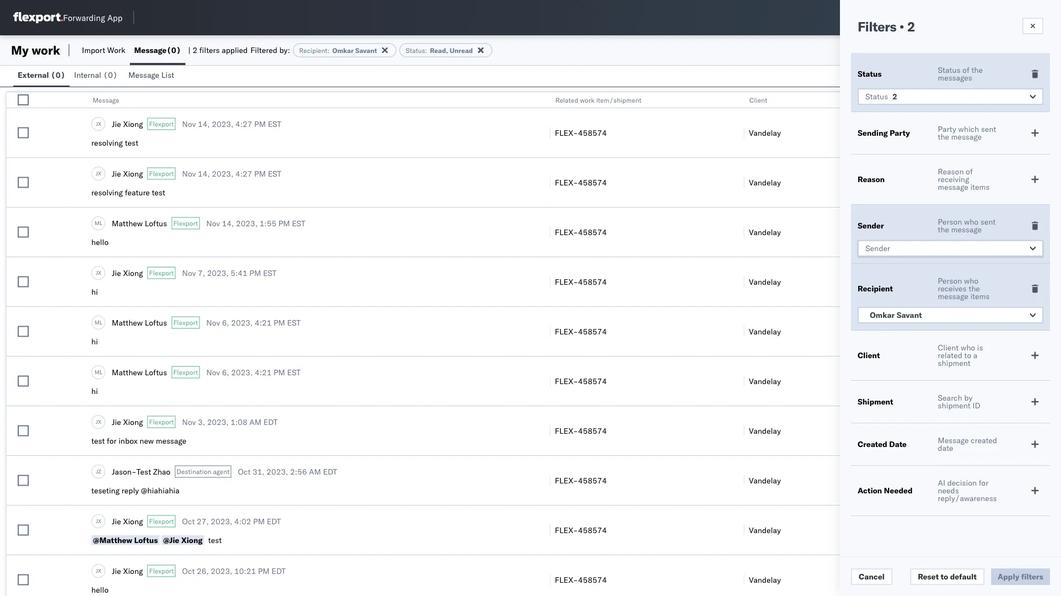 Task type: describe. For each thing, give the bounding box(es) containing it.
item/shipment
[[596, 96, 642, 104]]

7 j from the top
[[96, 568, 98, 575]]

9 vandelay from the top
[[749, 526, 781, 536]]

internal (0) button
[[70, 65, 124, 87]]

hello for jie xiong
[[91, 586, 109, 596]]

6 j from the top
[[96, 518, 98, 525]]

person for person who sent the message
[[938, 217, 962, 227]]

nov 7, 2023, 5:41 pm est
[[182, 268, 277, 278]]

feature
[[125, 188, 150, 198]]

message list
[[128, 70, 174, 80]]

4 j from the top
[[96, 419, 98, 426]]

2 flex- from the top
[[555, 178, 578, 187]]

status for status of the messages
[[938, 65, 961, 75]]

1 4:21 from the top
[[255, 318, 272, 328]]

6 jie from the top
[[112, 567, 121, 576]]

flexport down 'message list' button
[[149, 120, 174, 128]]

resolving test
[[91, 138, 138, 148]]

hello for matthew loftus
[[91, 238, 109, 247]]

created
[[858, 440, 887, 450]]

@hiahiahia
[[141, 486, 180, 496]]

1 hi from the top
[[91, 287, 98, 297]]

flexport down 7, on the top left of page
[[173, 319, 198, 327]]

status for status
[[858, 69, 882, 79]]

sender button
[[858, 240, 1044, 257]]

7 flex- from the top
[[555, 426, 578, 436]]

9 flex- 458574 from the top
[[555, 526, 607, 536]]

needs
[[938, 486, 959, 496]]

status for status : read, unread
[[406, 46, 425, 54]]

messages
[[938, 73, 972, 83]]

3 matthew from the top
[[112, 368, 143, 378]]

3 jie xiong from the top
[[112, 268, 143, 278]]

shipment
[[858, 397, 893, 407]]

client who is related to a shipment
[[938, 343, 983, 368]]

party inside party which sent the message
[[938, 124, 956, 134]]

edt for oct 31, 2023, 2:56 am edt
[[323, 467, 337, 477]]

3,
[[198, 418, 205, 427]]

status : read, unread
[[406, 46, 473, 54]]

8 flex- 458574 from the top
[[555, 476, 607, 486]]

4 vandelay from the top
[[749, 277, 781, 287]]

7 flex- 458574 from the top
[[555, 426, 607, 436]]

flexport down @jie
[[149, 568, 174, 576]]

test for inbox new message
[[91, 437, 186, 446]]

4 458574 from the top
[[578, 277, 607, 287]]

5 j from the top
[[96, 469, 98, 475]]

receives
[[938, 284, 967, 294]]

1 l from the top
[[100, 220, 103, 227]]

| 2 filters applied filtered by:
[[188, 45, 290, 55]]

2 m from the top
[[95, 319, 100, 326]]

2 flex- 458574 from the top
[[555, 178, 607, 187]]

which
[[958, 124, 979, 134]]

4 jie from the top
[[112, 418, 121, 427]]

actions
[[944, 96, 967, 104]]

7,
[[198, 268, 205, 278]]

work
[[107, 45, 125, 55]]

person who sent the message
[[938, 217, 996, 235]]

message for message created date
[[938, 436, 969, 446]]

6 vandelay from the top
[[749, 377, 781, 386]]

jason-test zhao
[[112, 467, 170, 477]]

message for message (0)
[[134, 45, 167, 55]]

ai decision for needs reply/awareness
[[938, 479, 997, 504]]

edt for oct 27, 2023, 4:02 pm edt
[[267, 517, 281, 527]]

by
[[964, 394, 973, 403]]

my
[[11, 43, 29, 58]]

6 jie xiong from the top
[[112, 567, 143, 576]]

resize handle column header for related work item/shipment
[[731, 92, 744, 597]]

7 458574 from the top
[[578, 426, 607, 436]]

flexport up @jie
[[149, 518, 174, 526]]

5 j x from the top
[[96, 518, 101, 525]]

message for message list
[[128, 70, 159, 80]]

resize handle column header for client
[[925, 92, 938, 597]]

4 x from the top
[[98, 419, 101, 426]]

3 hi from the top
[[91, 387, 98, 397]]

reason for reason of receiving message items
[[938, 167, 964, 177]]

2:56
[[290, 467, 307, 477]]

sent for person who sent the message
[[981, 217, 996, 227]]

5 jie xiong from the top
[[112, 517, 143, 527]]

10 458574 from the top
[[578, 576, 607, 585]]

status for status 2
[[866, 92, 888, 101]]

person who receives the message items
[[938, 276, 990, 302]]

external (0) button
[[13, 65, 70, 87]]

1 horizontal spatial client
[[858, 351, 880, 361]]

resolving for resolving test
[[91, 138, 123, 148]]

date
[[938, 444, 954, 454]]

omkar savant
[[870, 311, 922, 320]]

@jie xiong
[[163, 536, 203, 546]]

created date
[[858, 440, 907, 450]]

2 nov 6, 2023, 4:21 pm est from the top
[[206, 368, 301, 378]]

2 x from the top
[[98, 170, 101, 177]]

is
[[977, 343, 983, 353]]

filters • 2
[[858, 18, 915, 35]]

related work item/shipment
[[556, 96, 642, 104]]

4:27 for resolving test
[[235, 119, 252, 129]]

cancel
[[859, 573, 885, 582]]

destination
[[177, 468, 211, 476]]

date
[[889, 440, 907, 450]]

decision
[[947, 479, 977, 488]]

2 hi from the top
[[91, 337, 98, 347]]

5 flex- 458574 from the top
[[555, 327, 607, 337]]

jason-
[[112, 467, 136, 477]]

4 flex- from the top
[[555, 277, 578, 287]]

flexport left 7, on the top left of page
[[149, 269, 174, 277]]

teseting reply @hiahiahia
[[91, 486, 180, 496]]

1 nov 6, 2023, 4:21 pm est from the top
[[206, 318, 301, 328]]

10 flex- 458574 from the top
[[555, 576, 607, 585]]

1 resize handle column header from the left
[[52, 92, 65, 597]]

3 flex- from the top
[[555, 227, 578, 237]]

items inside 'reason of receiving message items'
[[971, 182, 990, 192]]

sender inside sender button
[[866, 244, 890, 253]]

person for person who receives the message items
[[938, 276, 962, 286]]

oct 26, 2023, 10:21 pm edt
[[182, 567, 286, 576]]

status of the messages
[[938, 65, 983, 83]]

test up resolving feature test
[[125, 138, 138, 148]]

recipient for recipient : omkar savant
[[299, 46, 328, 54]]

26,
[[197, 567, 209, 576]]

0 vertical spatial savant
[[355, 46, 377, 54]]

10 flex- from the top
[[555, 576, 578, 585]]

needed
[[884, 486, 913, 496]]

work for related
[[580, 96, 595, 104]]

5 jie from the top
[[112, 517, 121, 527]]

status 2
[[866, 92, 897, 101]]

to inside button
[[941, 573, 948, 582]]

2 jie from the top
[[112, 169, 121, 179]]

6 flex- from the top
[[555, 377, 578, 386]]

8 458574 from the top
[[578, 476, 607, 486]]

teseting
[[91, 486, 120, 496]]

flexport up 7, on the top left of page
[[173, 219, 198, 228]]

items inside person who receives the message items
[[971, 292, 990, 302]]

3 x from the top
[[98, 270, 101, 276]]

who for sent
[[964, 217, 979, 227]]

2 vandelay from the top
[[749, 178, 781, 187]]

reset to default button
[[910, 569, 985, 586]]

of for receiving
[[966, 167, 973, 177]]

2 j x from the top
[[96, 170, 101, 177]]

the for party which sent the message
[[938, 132, 949, 142]]

1 6, from the top
[[222, 318, 229, 328]]

flexport up new
[[149, 418, 174, 427]]

2 4:21 from the top
[[255, 368, 272, 378]]

action
[[858, 486, 882, 496]]

: for recipient
[[328, 46, 330, 54]]

6 x from the top
[[98, 568, 101, 575]]

5 flex- from the top
[[555, 327, 578, 337]]

10:21
[[234, 567, 256, 576]]

10 vandelay from the top
[[749, 576, 781, 585]]

forwarding app link
[[13, 12, 123, 23]]

oct for oct 31, 2023, 2:56 am edt
[[238, 467, 251, 477]]

2 m l from the top
[[95, 319, 103, 326]]

31,
[[253, 467, 265, 477]]

8 vandelay from the top
[[749, 476, 781, 486]]

internal (0)
[[74, 70, 118, 80]]

(0) for message (0)
[[167, 45, 181, 55]]

1 flex- 458574 from the top
[[555, 128, 607, 138]]

oct for oct 27, 2023, 4:02 pm edt
[[182, 517, 195, 527]]

app
[[107, 12, 123, 23]]

1:08
[[231, 418, 247, 427]]

1 m from the top
[[95, 220, 100, 227]]

1:55
[[260, 219, 276, 228]]

message inside 'reason of receiving message items'
[[938, 182, 969, 192]]

reply/awareness
[[938, 494, 997, 504]]

created
[[971, 436, 997, 446]]

receiving
[[938, 175, 969, 184]]

3 j x from the top
[[96, 270, 101, 276]]

•
[[900, 18, 904, 35]]

2 l from the top
[[100, 319, 103, 326]]

(0) for external (0)
[[51, 70, 65, 80]]

2 6, from the top
[[222, 368, 229, 378]]

external (0)
[[18, 70, 65, 80]]

j z
[[96, 469, 101, 475]]

reply
[[122, 486, 139, 496]]

4:27 for test
[[235, 169, 252, 179]]

0 horizontal spatial client
[[750, 96, 767, 104]]

5 x from the top
[[98, 518, 101, 525]]

1 458574 from the top
[[578, 128, 607, 138]]

id
[[973, 401, 980, 411]]

recipient : omkar savant
[[299, 46, 377, 54]]

2 458574 from the top
[[578, 178, 607, 187]]

9 flex- from the top
[[555, 526, 578, 536]]



Task type: vqa. For each thing, say whether or not it's contained in the screenshot.


Task type: locate. For each thing, give the bounding box(es) containing it.
party
[[938, 124, 956, 134], [890, 128, 910, 138]]

|
[[188, 45, 191, 55]]

1 j from the top
[[96, 120, 98, 127]]

0 vertical spatial omkar
[[332, 46, 354, 54]]

0 vertical spatial shipment
[[938, 359, 971, 368]]

nov 6, 2023, 4:21 pm est up 1:08
[[206, 368, 301, 378]]

message left created
[[938, 436, 969, 446]]

sending
[[858, 128, 888, 138]]

the
[[972, 65, 983, 75], [938, 132, 949, 142], [938, 225, 949, 235], [969, 284, 980, 294]]

am
[[249, 418, 262, 427], [309, 467, 321, 477]]

to left a
[[965, 351, 972, 361]]

(0) right the internal
[[103, 70, 118, 80]]

0 horizontal spatial for
[[107, 437, 116, 446]]

message inside message created date
[[938, 436, 969, 446]]

message
[[134, 45, 167, 55], [128, 70, 159, 80], [92, 96, 119, 104], [938, 436, 969, 446]]

: left read, at the top left of page
[[425, 46, 427, 54]]

party right sending
[[890, 128, 910, 138]]

1 vertical spatial sent
[[981, 217, 996, 227]]

9 458574 from the top
[[578, 526, 607, 536]]

(0) for internal (0)
[[103, 70, 118, 80]]

message up person who sent the message
[[938, 182, 969, 192]]

shipment
[[938, 359, 971, 368], [938, 401, 971, 411]]

m
[[95, 220, 100, 227], [95, 319, 100, 326], [95, 369, 100, 376]]

2 vertical spatial matthew
[[112, 368, 143, 378]]

1 vertical spatial matthew
[[112, 318, 143, 328]]

unread
[[450, 46, 473, 54]]

0 vertical spatial who
[[964, 217, 979, 227]]

oct 27, 2023, 4:02 pm edt
[[182, 517, 281, 527]]

None checkbox
[[18, 227, 29, 238], [18, 326, 29, 337], [18, 376, 29, 387], [18, 426, 29, 437], [18, 575, 29, 586], [18, 227, 29, 238], [18, 326, 29, 337], [18, 376, 29, 387], [18, 426, 29, 437], [18, 575, 29, 586]]

1 vertical spatial 14,
[[198, 169, 210, 179]]

inbox
[[119, 437, 138, 446]]

3 flex- 458574 from the top
[[555, 227, 607, 237]]

0 horizontal spatial work
[[32, 43, 60, 58]]

nov 14, 2023, 4:27 pm est for resolving test
[[182, 119, 281, 129]]

8 flex- from the top
[[555, 476, 578, 486]]

0 vertical spatial am
[[249, 418, 262, 427]]

sent inside person who sent the message
[[981, 217, 996, 227]]

2 matthew loftus from the top
[[112, 318, 167, 328]]

0 vertical spatial items
[[971, 182, 990, 192]]

:
[[328, 46, 330, 54], [425, 46, 427, 54]]

message inside 'message list' button
[[128, 70, 159, 80]]

4 flex- 458574 from the top
[[555, 277, 607, 287]]

0 vertical spatial m
[[95, 220, 100, 227]]

jie xiong
[[112, 119, 143, 129], [112, 169, 143, 179], [112, 268, 143, 278], [112, 418, 143, 427], [112, 517, 143, 527], [112, 567, 143, 576]]

0 vertical spatial 2
[[907, 18, 915, 35]]

6, down the nov 7, 2023, 5:41 pm est
[[222, 318, 229, 328]]

0 horizontal spatial savant
[[355, 46, 377, 54]]

0 vertical spatial l
[[100, 220, 103, 227]]

destination agent
[[177, 468, 230, 476]]

3 j from the top
[[96, 270, 98, 276]]

2 horizontal spatial 2
[[907, 18, 915, 35]]

1 vertical spatial oct
[[182, 517, 195, 527]]

search by shipment id
[[938, 394, 980, 411]]

1 nov 14, 2023, 4:27 pm est from the top
[[182, 119, 281, 129]]

list
[[161, 70, 174, 80]]

the inside person who receives the message items
[[969, 284, 980, 294]]

0 vertical spatial matthew loftus
[[112, 219, 167, 228]]

nov 14, 2023, 4:27 pm est for test
[[182, 169, 281, 179]]

edt right "10:21"
[[272, 567, 286, 576]]

sent right which on the top
[[981, 124, 996, 134]]

1 flex- from the top
[[555, 128, 578, 138]]

shipment left the 'id'
[[938, 401, 971, 411]]

resize handle column header for message
[[537, 92, 550, 597]]

None checkbox
[[18, 95, 29, 106], [18, 127, 29, 138], [18, 177, 29, 188], [18, 277, 29, 288], [18, 476, 29, 487], [18, 525, 29, 536], [18, 95, 29, 106], [18, 127, 29, 138], [18, 177, 29, 188], [18, 277, 29, 288], [18, 476, 29, 487], [18, 525, 29, 536]]

0 vertical spatial work
[[32, 43, 60, 58]]

2 shipment from the top
[[938, 401, 971, 411]]

2 hello from the top
[[91, 586, 109, 596]]

2 vertical spatial oct
[[182, 567, 195, 576]]

resolving for resolving feature test
[[91, 188, 123, 198]]

message for sender
[[951, 225, 982, 235]]

0 horizontal spatial 2
[[193, 45, 197, 55]]

filtered
[[250, 45, 277, 55]]

Search Shipments (/) text field
[[850, 9, 956, 26]]

shipment inside the search by shipment id
[[938, 401, 971, 411]]

14, for test
[[198, 169, 210, 179]]

1 vertical spatial recipient
[[858, 284, 893, 294]]

nov 6, 2023, 4:21 pm est down 5:41
[[206, 318, 301, 328]]

savant inside button
[[897, 311, 922, 320]]

sender
[[858, 221, 884, 231], [866, 244, 890, 253]]

5:41
[[231, 268, 247, 278]]

1 horizontal spatial (0)
[[103, 70, 118, 80]]

2 vertical spatial m
[[95, 369, 100, 376]]

1 horizontal spatial omkar
[[870, 311, 895, 320]]

0 horizontal spatial (0)
[[51, 70, 65, 80]]

party which sent the message
[[938, 124, 996, 142]]

2 up "sending party"
[[893, 92, 897, 101]]

x
[[98, 120, 101, 127], [98, 170, 101, 177], [98, 270, 101, 276], [98, 419, 101, 426], [98, 518, 101, 525], [98, 568, 101, 575]]

0 vertical spatial person
[[938, 217, 962, 227]]

sent inside party which sent the message
[[981, 124, 996, 134]]

2 nov 14, 2023, 4:27 pm est from the top
[[182, 169, 281, 179]]

4 j x from the top
[[96, 419, 101, 426]]

0 vertical spatial sender
[[858, 221, 884, 231]]

0 vertical spatial to
[[965, 351, 972, 361]]

3 vandelay from the top
[[749, 227, 781, 237]]

message created date
[[938, 436, 997, 454]]

resolving
[[91, 138, 123, 148], [91, 188, 123, 198]]

0 horizontal spatial :
[[328, 46, 330, 54]]

1 matthew from the top
[[112, 219, 143, 228]]

sent for party which sent the message
[[981, 124, 996, 134]]

client inside client who is related to a shipment
[[938, 343, 959, 353]]

message up omkar savant button
[[938, 292, 969, 302]]

reason down sending
[[858, 175, 885, 184]]

0 horizontal spatial to
[[941, 573, 948, 582]]

forwarding
[[63, 12, 105, 23]]

1 x from the top
[[98, 120, 101, 127]]

2
[[907, 18, 915, 35], [193, 45, 197, 55], [893, 92, 897, 101]]

status up actions on the right of the page
[[938, 65, 961, 75]]

to right reset
[[941, 573, 948, 582]]

pm
[[254, 119, 266, 129], [254, 169, 266, 179], [278, 219, 290, 228], [249, 268, 261, 278], [274, 318, 285, 328], [274, 368, 285, 378], [253, 517, 265, 527], [258, 567, 270, 576]]

6 j x from the top
[[96, 568, 101, 575]]

1 vertical spatial omkar
[[870, 311, 895, 320]]

1 vandelay from the top
[[749, 128, 781, 138]]

read,
[[430, 46, 448, 54]]

the inside party which sent the message
[[938, 132, 949, 142]]

status up sending
[[866, 92, 888, 101]]

the for person who sent the message
[[938, 225, 949, 235]]

work up external (0)
[[32, 43, 60, 58]]

flexport
[[149, 120, 174, 128], [149, 170, 174, 178], [173, 219, 198, 228], [149, 269, 174, 277], [173, 319, 198, 327], [173, 369, 198, 377], [149, 418, 174, 427], [149, 518, 174, 526], [149, 568, 174, 576]]

(0)
[[167, 45, 181, 55], [51, 70, 65, 80], [103, 70, 118, 80]]

edt right 4:02
[[267, 517, 281, 527]]

test right feature
[[152, 188, 165, 198]]

4:02
[[234, 517, 251, 527]]

shipment inside client who is related to a shipment
[[938, 359, 971, 368]]

edt right 2:56
[[323, 467, 337, 477]]

2 horizontal spatial (0)
[[167, 45, 181, 55]]

who inside client who is related to a shipment
[[961, 343, 975, 353]]

: for status
[[425, 46, 427, 54]]

1 4:27 from the top
[[235, 119, 252, 129]]

(0) right the external
[[51, 70, 65, 80]]

1 vertical spatial 6,
[[222, 368, 229, 378]]

1 vertical spatial am
[[309, 467, 321, 477]]

3 458574 from the top
[[578, 227, 607, 237]]

of up actions on the right of the page
[[963, 65, 970, 75]]

to
[[965, 351, 972, 361], [941, 573, 948, 582]]

1 vertical spatial of
[[966, 167, 973, 177]]

1 vertical spatial to
[[941, 573, 948, 582]]

1 vertical spatial nov 14, 2023, 4:27 pm est
[[182, 169, 281, 179]]

5 vandelay from the top
[[749, 327, 781, 337]]

of down party which sent the message
[[966, 167, 973, 177]]

reason down party which sent the message
[[938, 167, 964, 177]]

nov
[[182, 119, 196, 129], [182, 169, 196, 179], [206, 219, 220, 228], [182, 268, 196, 278], [206, 318, 220, 328], [206, 368, 220, 378], [182, 418, 196, 427]]

external
[[18, 70, 49, 80]]

6 458574 from the top
[[578, 377, 607, 386]]

the for person who receives the message items
[[969, 284, 980, 294]]

1 horizontal spatial for
[[979, 479, 989, 488]]

message down internal (0) button
[[92, 96, 119, 104]]

0 vertical spatial 4:21
[[255, 318, 272, 328]]

oct left the 26,
[[182, 567, 195, 576]]

1 vertical spatial resolving
[[91, 188, 123, 198]]

test
[[136, 467, 151, 477]]

default
[[950, 573, 977, 582]]

2 resolving from the top
[[91, 188, 123, 198]]

1 vertical spatial nov 6, 2023, 4:21 pm est
[[206, 368, 301, 378]]

0 vertical spatial recipient
[[299, 46, 328, 54]]

oct
[[238, 467, 251, 477], [182, 517, 195, 527], [182, 567, 195, 576]]

2 for | 2 filters applied filtered by:
[[193, 45, 197, 55]]

458574
[[578, 128, 607, 138], [578, 178, 607, 187], [578, 227, 607, 237], [578, 277, 607, 287], [578, 327, 607, 337], [578, 377, 607, 386], [578, 426, 607, 436], [578, 476, 607, 486], [578, 526, 607, 536], [578, 576, 607, 585]]

message up sender button on the right of the page
[[951, 225, 982, 235]]

message for message
[[92, 96, 119, 104]]

search
[[938, 394, 962, 403]]

status left read, at the top left of page
[[406, 46, 425, 54]]

2 matthew from the top
[[112, 318, 143, 328]]

: right the by:
[[328, 46, 330, 54]]

forwarding app
[[63, 12, 123, 23]]

0 vertical spatial hello
[[91, 238, 109, 247]]

2 vertical spatial l
[[100, 369, 103, 376]]

1 shipment from the top
[[938, 359, 971, 368]]

person inside person who receives the message items
[[938, 276, 962, 286]]

sending party
[[858, 128, 910, 138]]

message left list
[[128, 70, 159, 80]]

1 horizontal spatial party
[[938, 124, 956, 134]]

2 : from the left
[[425, 46, 427, 54]]

1 matthew loftus from the top
[[112, 219, 167, 228]]

j
[[96, 120, 98, 127], [96, 170, 98, 177], [96, 270, 98, 276], [96, 419, 98, 426], [96, 469, 98, 475], [96, 518, 98, 525], [96, 568, 98, 575]]

message list button
[[124, 65, 181, 87]]

message down actions on the right of the page
[[951, 132, 982, 142]]

2 vertical spatial 14,
[[222, 219, 234, 228]]

who inside person who sent the message
[[964, 217, 979, 227]]

5 458574 from the top
[[578, 327, 607, 337]]

0 vertical spatial for
[[107, 437, 116, 446]]

2 4:27 from the top
[[235, 169, 252, 179]]

2 resize handle column header from the left
[[537, 92, 550, 597]]

am right 2:56
[[309, 467, 321, 477]]

items
[[971, 182, 990, 192], [971, 292, 990, 302]]

1 vertical spatial who
[[964, 276, 979, 286]]

sent up sender button on the right of the page
[[981, 217, 996, 227]]

person inside person who sent the message
[[938, 217, 962, 227]]

filters
[[199, 45, 220, 55]]

0 vertical spatial nov 6, 2023, 4:21 pm est
[[206, 318, 301, 328]]

work for my
[[32, 43, 60, 58]]

0 horizontal spatial am
[[249, 418, 262, 427]]

1 vertical spatial hello
[[91, 586, 109, 596]]

flexport. image
[[13, 12, 63, 23]]

am for 1:08
[[249, 418, 262, 427]]

who left is
[[961, 343, 975, 353]]

0 vertical spatial 4:27
[[235, 119, 252, 129]]

omkar
[[332, 46, 354, 54], [870, 311, 895, 320]]

who for is
[[961, 343, 975, 353]]

message up message list in the left top of the page
[[134, 45, 167, 55]]

shipment left a
[[938, 359, 971, 368]]

1 j x from the top
[[96, 120, 101, 127]]

oct left 27,
[[182, 517, 195, 527]]

resolving left feature
[[91, 188, 123, 198]]

agent
[[213, 468, 230, 476]]

message inside person who receives the message items
[[938, 292, 969, 302]]

reason for reason
[[858, 175, 885, 184]]

1 hello from the top
[[91, 238, 109, 247]]

0 vertical spatial 14,
[[198, 119, 210, 129]]

test
[[125, 138, 138, 148], [152, 188, 165, 198], [91, 437, 105, 446], [208, 536, 222, 546]]

for right decision
[[979, 479, 989, 488]]

3 l from the top
[[100, 369, 103, 376]]

omkar inside button
[[870, 311, 895, 320]]

1 vertical spatial sender
[[866, 244, 890, 253]]

0 vertical spatial matthew
[[112, 219, 143, 228]]

related
[[556, 96, 579, 104]]

6 flex- 458574 from the top
[[555, 377, 607, 386]]

1 horizontal spatial :
[[425, 46, 427, 54]]

4 resize handle column header from the left
[[925, 92, 938, 597]]

edt for oct 26, 2023, 10:21 pm edt
[[272, 567, 286, 576]]

0 vertical spatial m l
[[95, 220, 103, 227]]

1 : from the left
[[328, 46, 330, 54]]

2 right |
[[193, 45, 197, 55]]

oct left '31,'
[[238, 467, 251, 477]]

j x
[[96, 120, 101, 127], [96, 170, 101, 177], [96, 270, 101, 276], [96, 419, 101, 426], [96, 518, 101, 525], [96, 568, 101, 575]]

2 items from the top
[[971, 292, 990, 302]]

message inside party which sent the message
[[951, 132, 982, 142]]

test left "inbox"
[[91, 437, 105, 446]]

1 vertical spatial matthew loftus
[[112, 318, 167, 328]]

5 resize handle column header from the left
[[1041, 92, 1055, 597]]

1 vertical spatial 4:27
[[235, 169, 252, 179]]

person down sender button on the right of the page
[[938, 276, 962, 286]]

1 vertical spatial 2
[[193, 45, 197, 55]]

flexport up feature
[[149, 170, 174, 178]]

2 j from the top
[[96, 170, 98, 177]]

3 matthew loftus from the top
[[112, 368, 167, 378]]

jie
[[112, 119, 121, 129], [112, 169, 121, 179], [112, 268, 121, 278], [112, 418, 121, 427], [112, 517, 121, 527], [112, 567, 121, 576]]

0 vertical spatial sent
[[981, 124, 996, 134]]

1 vertical spatial m
[[95, 319, 100, 326]]

the inside status of the messages
[[972, 65, 983, 75]]

1 vertical spatial m l
[[95, 319, 103, 326]]

1 m l from the top
[[95, 220, 103, 227]]

1 jie from the top
[[112, 119, 121, 129]]

to inside client who is related to a shipment
[[965, 351, 972, 361]]

7 vandelay from the top
[[749, 426, 781, 436]]

recipient up omkar savant
[[858, 284, 893, 294]]

of for the
[[963, 65, 970, 75]]

0 vertical spatial resolving
[[91, 138, 123, 148]]

3 jie from the top
[[112, 268, 121, 278]]

message for sending party
[[951, 132, 982, 142]]

1 jie xiong from the top
[[112, 119, 143, 129]]

14, for resolving test
[[198, 119, 210, 129]]

for inside ai decision for needs reply/awareness
[[979, 479, 989, 488]]

person up sender button on the right of the page
[[938, 217, 962, 227]]

message for recipient
[[938, 292, 969, 302]]

1 resolving from the top
[[91, 138, 123, 148]]

edt right 1:08
[[264, 418, 278, 427]]

@jie
[[163, 536, 179, 546]]

message (0)
[[134, 45, 181, 55]]

cancel button
[[851, 569, 893, 586]]

(0) left |
[[167, 45, 181, 55]]

0 horizontal spatial recipient
[[299, 46, 328, 54]]

filters
[[858, 18, 897, 35]]

1 vertical spatial shipment
[[938, 401, 971, 411]]

a
[[974, 351, 978, 361]]

items right receiving
[[971, 182, 990, 192]]

1 vertical spatial 4:21
[[255, 368, 272, 378]]

who inside person who receives the message items
[[964, 276, 979, 286]]

1 vertical spatial for
[[979, 479, 989, 488]]

am right 1:08
[[249, 418, 262, 427]]

reason inside 'reason of receiving message items'
[[938, 167, 964, 177]]

am for 2:56
[[309, 467, 321, 477]]

resize handle column header for actions
[[1041, 92, 1055, 597]]

1 horizontal spatial work
[[580, 96, 595, 104]]

2 for status 2
[[893, 92, 897, 101]]

2 vertical spatial m l
[[95, 369, 103, 376]]

related
[[938, 351, 963, 361]]

0 horizontal spatial omkar
[[332, 46, 354, 54]]

0 vertical spatial 6,
[[222, 318, 229, 328]]

1 vertical spatial person
[[938, 276, 962, 286]]

1 vertical spatial l
[[100, 319, 103, 326]]

message right new
[[156, 437, 186, 446]]

1 items from the top
[[971, 182, 990, 192]]

@matthew
[[93, 536, 132, 546]]

sent
[[981, 124, 996, 134], [981, 217, 996, 227]]

4 jie xiong from the top
[[112, 418, 143, 427]]

6, up the nov 3, 2023, 1:08 am edt
[[222, 368, 229, 378]]

2 jie xiong from the top
[[112, 169, 143, 179]]

resize handle column header
[[52, 92, 65, 597], [537, 92, 550, 597], [731, 92, 744, 597], [925, 92, 938, 597], [1041, 92, 1055, 597]]

message inside person who sent the message
[[951, 225, 982, 235]]

2 person from the top
[[938, 276, 962, 286]]

oct for oct 26, 2023, 10:21 pm edt
[[182, 567, 195, 576]]

1 vertical spatial savant
[[897, 311, 922, 320]]

27,
[[197, 517, 209, 527]]

3 m from the top
[[95, 369, 100, 376]]

1 horizontal spatial am
[[309, 467, 321, 477]]

1 horizontal spatial 2
[[893, 92, 897, 101]]

0 vertical spatial of
[[963, 65, 970, 75]]

4:27
[[235, 119, 252, 129], [235, 169, 252, 179]]

1 horizontal spatial to
[[965, 351, 972, 361]]

0 vertical spatial oct
[[238, 467, 251, 477]]

2 vertical spatial 2
[[893, 92, 897, 101]]

vandelay
[[749, 128, 781, 138], [749, 178, 781, 187], [749, 227, 781, 237], [749, 277, 781, 287], [749, 327, 781, 337], [749, 377, 781, 386], [749, 426, 781, 436], [749, 476, 781, 486], [749, 526, 781, 536], [749, 576, 781, 585]]

l
[[100, 220, 103, 227], [100, 319, 103, 326], [100, 369, 103, 376]]

recipient right the by:
[[299, 46, 328, 54]]

0 horizontal spatial party
[[890, 128, 910, 138]]

of inside 'reason of receiving message items'
[[966, 167, 973, 177]]

work right related at the top right of the page
[[580, 96, 595, 104]]

2 horizontal spatial client
[[938, 343, 959, 353]]

2 vertical spatial matthew loftus
[[112, 368, 167, 378]]

0 vertical spatial hi
[[91, 287, 98, 297]]

test down 27,
[[208, 536, 222, 546]]

0 vertical spatial nov 14, 2023, 4:27 pm est
[[182, 119, 281, 129]]

2023,
[[212, 119, 233, 129], [212, 169, 233, 179], [236, 219, 258, 228], [207, 268, 229, 278], [231, 318, 253, 328], [231, 368, 253, 378], [207, 418, 229, 427], [267, 467, 288, 477], [211, 517, 232, 527], [211, 567, 232, 576]]

1 horizontal spatial recipient
[[858, 284, 893, 294]]

3 m l from the top
[[95, 369, 103, 376]]

party left which on the top
[[938, 124, 956, 134]]

by:
[[279, 45, 290, 55]]

recipient for recipient
[[858, 284, 893, 294]]

2 right •
[[907, 18, 915, 35]]

who for receives
[[964, 276, 979, 286]]

edt for nov 3, 2023, 1:08 am edt
[[264, 418, 278, 427]]

2 vertical spatial who
[[961, 343, 975, 353]]

flex- 458574
[[555, 128, 607, 138], [555, 178, 607, 187], [555, 227, 607, 237], [555, 277, 607, 287], [555, 327, 607, 337], [555, 377, 607, 386], [555, 426, 607, 436], [555, 476, 607, 486], [555, 526, 607, 536], [555, 576, 607, 585]]

flexport up the 3, in the left of the page
[[173, 369, 198, 377]]

1 vertical spatial hi
[[91, 337, 98, 347]]

1 horizontal spatial reason
[[938, 167, 964, 177]]

0 horizontal spatial reason
[[858, 175, 885, 184]]

for left "inbox"
[[107, 437, 116, 446]]

items right the receives
[[971, 292, 990, 302]]

status
[[406, 46, 425, 54], [938, 65, 961, 75], [858, 69, 882, 79], [866, 92, 888, 101]]

of inside status of the messages
[[963, 65, 970, 75]]

the inside person who sent the message
[[938, 225, 949, 235]]

import work
[[82, 45, 125, 55]]

resolving up resolving feature test
[[91, 138, 123, 148]]

oct 31, 2023, 2:56 am edt
[[238, 467, 337, 477]]

nov 14, 2023, 1:55 pm est
[[206, 219, 305, 228]]

status up status 2
[[858, 69, 882, 79]]

1 vertical spatial work
[[580, 96, 595, 104]]

who up sender button on the right of the page
[[964, 217, 979, 227]]

1 vertical spatial items
[[971, 292, 990, 302]]

2 vertical spatial hi
[[91, 387, 98, 397]]

who down sender button on the right of the page
[[964, 276, 979, 286]]

1 horizontal spatial savant
[[897, 311, 922, 320]]

status inside status of the messages
[[938, 65, 961, 75]]



